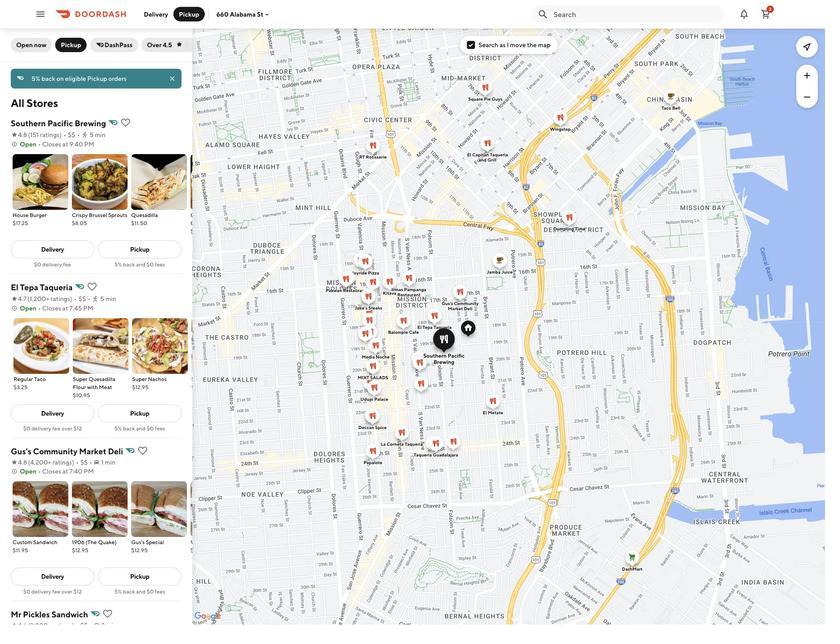 Task type: vqa. For each thing, say whether or not it's contained in the screenshot.
Brewing's 'Delivery'
yes



Task type: describe. For each thing, give the bounding box(es) containing it.
all
[[11, 96, 24, 109]]

mr pickles sandwich
[[11, 610, 88, 619]]

• up 9:40
[[77, 131, 80, 138]]

delivery link for community
[[11, 568, 94, 586]]

5 for el tepa taqueria
[[100, 295, 104, 303]]

fee for pacific
[[63, 261, 71, 267]]

4,200+
[[30, 459, 51, 466]]

1
[[101, 459, 104, 466]]

• left 1
[[90, 459, 92, 466]]

pickup for gus's community market deli pickup link
[[130, 573, 149, 580]]

st
[[257, 10, 263, 18]]

pickup for the pickup button to the bottom
[[61, 41, 81, 49]]

with
[[87, 384, 98, 390]]

eligible
[[65, 75, 86, 82]]

map region
[[147, 0, 825, 625]]

$3.25
[[13, 384, 28, 390]]

open for el
[[20, 305, 36, 312]]

over
[[147, 41, 162, 49]]

) for taqueria
[[70, 295, 72, 303]]

open now
[[16, 41, 46, 49]]

house
[[13, 212, 29, 218]]

pickles
[[23, 610, 50, 619]]

660
[[216, 10, 229, 18]]

super quesadilla flour with meat $10.95
[[73, 376, 115, 398]]

7:40
[[69, 468, 82, 475]]

pickup link for el tepa taqueria
[[98, 405, 182, 423]]

fees for el tepa taqueria
[[155, 425, 165, 432]]

quake)
[[98, 539, 117, 545]]

• down 4,200+
[[38, 468, 41, 475]]

at for market
[[62, 468, 68, 475]]

special
[[146, 539, 164, 545]]

4.7
[[18, 295, 27, 303]]

$0 delivery fee over $12 for community
[[23, 588, 82, 595]]

pm for taqueria
[[83, 305, 93, 312]]

pickup for pickup link for southern pacific brewing
[[130, 246, 149, 253]]

click to add this store to your saved list image for southern pacific brewing
[[120, 117, 131, 128]]

dashpass
[[105, 41, 133, 49]]

at for taqueria
[[62, 305, 68, 312]]

over for market
[[61, 588, 72, 595]]

( 4,200+ ratings )
[[28, 459, 74, 466]]

dashpass button
[[90, 38, 138, 52]]

$0 delivery fee over $12 for tepa
[[23, 425, 82, 432]]

ratings for community
[[52, 459, 72, 466]]

delivery for pacific
[[42, 261, 62, 267]]

pickup for el tepa taqueria's pickup link
[[130, 410, 149, 417]]

over 4.5 button
[[142, 38, 201, 52]]

5% back on eligible pickup orders
[[31, 75, 127, 82]]

gus's special image
[[131, 481, 187, 537]]

recenter the map image
[[802, 41, 813, 52]]

all stores
[[11, 96, 58, 109]]

and for southern pacific brewing
[[136, 261, 146, 267]]

sprouts
[[108, 212, 127, 218]]

brussel
[[89, 212, 107, 218]]

over for taqueria
[[61, 425, 72, 432]]

delivery for tepa
[[31, 425, 51, 432]]

alabama
[[230, 10, 256, 18]]

• down '151' on the top left of page
[[38, 140, 41, 148]]

chicken
[[191, 220, 211, 226]]

regular taco $3.25
[[13, 376, 46, 390]]

delivery link for tepa
[[11, 405, 94, 423]]

house burger $17.25
[[13, 212, 47, 226]]

4.5
[[163, 41, 172, 49]]

custom
[[13, 539, 32, 545]]

over 4.5
[[147, 41, 172, 49]]

super $5.25
[[191, 376, 206, 390]]

search as i move the map
[[479, 41, 551, 49]]

$$ for brewing
[[68, 131, 75, 138]]

as
[[500, 41, 506, 49]]

5 min for taqueria
[[100, 295, 116, 303]]

fees for southern pacific brewing
[[155, 261, 165, 267]]

• up 7:40
[[76, 459, 79, 466]]

$11.95
[[13, 547, 28, 553]]

5% back and $0 fees for southern pacific brewing
[[114, 261, 165, 267]]

average rating of 4.8 out of 5 element for gus's community market deli
[[11, 458, 27, 467]]

• up 7:45
[[74, 295, 77, 303]]

crispy brussel sprouts $8.05
[[72, 212, 127, 226]]

7:45
[[69, 305, 82, 312]]

(the
[[86, 539, 97, 545]]

• up open • closes at 9:40 pm
[[63, 131, 66, 138]]

super for flour
[[73, 376, 87, 382]]

• $$ for brewing
[[63, 131, 75, 138]]

660 alabama st button
[[216, 10, 271, 18]]

gus's inside gus's special $12.95
[[131, 539, 145, 545]]

flour
[[73, 384, 86, 390]]

1906 (the quake) image
[[72, 481, 128, 537]]

custom sandwich $11.95
[[13, 539, 57, 553]]

1906
[[72, 539, 85, 545]]

search
[[479, 41, 498, 49]]

coconut fried chicken wings $10.35
[[191, 212, 228, 234]]

sandwich inside 'custom sandwich $11.95'
[[33, 539, 57, 545]]

open now button
[[11, 38, 52, 52]]

$12.95 inside valencia $12.95
[[191, 547, 207, 553]]

delivery inside 'button'
[[144, 10, 168, 18]]

gus's special $12.95
[[131, 539, 164, 553]]

1906 (the quake) $12.95
[[72, 539, 117, 553]]

2
[[769, 7, 772, 12]]

valencia
[[191, 539, 212, 545]]

$10.35
[[191, 228, 208, 234]]

$12 for taqueria
[[74, 425, 82, 432]]

5% for southern pacific brewing
[[114, 261, 122, 267]]

open menu image
[[35, 9, 46, 20]]

quesadilla $11.50
[[131, 212, 158, 226]]

9:40
[[69, 140, 83, 148]]

wings
[[212, 220, 228, 226]]

open • closes at 7:45 pm
[[20, 305, 93, 312]]

$$ for market
[[80, 459, 88, 466]]

$12.95 inside 1906 (the quake) $12.95
[[72, 547, 88, 553]]

open for southern
[[20, 140, 36, 148]]

$11.50
[[131, 220, 147, 226]]

open for gus's
[[20, 468, 36, 475]]

i
[[507, 41, 509, 49]]

$5.25
[[191, 384, 206, 390]]

delivery button
[[138, 7, 174, 21]]

660 alabama st
[[216, 10, 263, 18]]

the
[[527, 41, 537, 49]]

delivery for community
[[31, 588, 51, 595]]

orders
[[108, 75, 127, 82]]

$10.95
[[73, 392, 90, 398]]

$12 for market
[[74, 588, 82, 595]]



Task type: locate. For each thing, give the bounding box(es) containing it.
irmas
[[392, 287, 403, 292], [392, 287, 403, 292]]

2 vertical spatial delivery link
[[11, 568, 94, 586]]

$12.95 inside super nachos $12.95
[[132, 384, 149, 390]]

1 vertical spatial • $$
[[74, 295, 86, 303]]

square pie guys
[[468, 96, 503, 102], [468, 96, 503, 102]]

$8.05
[[72, 220, 87, 226]]

fees
[[155, 261, 165, 267], [155, 425, 165, 432], [155, 588, 165, 595]]

1 vertical spatial 4.8
[[18, 459, 27, 466]]

4.8
[[18, 131, 27, 138], [18, 459, 27, 466]]

brewing
[[75, 118, 106, 128], [434, 359, 455, 365], [434, 359, 455, 365]]

delivery up $0 delivery fee
[[41, 246, 64, 253]]

super up the flour
[[73, 376, 87, 382]]

quesadilla
[[131, 212, 158, 218], [89, 376, 115, 382]]

4.8 left '151' on the top left of page
[[18, 131, 27, 138]]

2 $0 delivery fee over $12 from the top
[[23, 588, 82, 595]]

meat
[[99, 384, 112, 390]]

at left 7:40
[[62, 468, 68, 475]]

1,200+
[[30, 295, 49, 303]]

2 vertical spatial ratings
[[52, 459, 72, 466]]

pickup link down gus's special $12.95
[[98, 568, 182, 586]]

1 vertical spatial at
[[62, 305, 68, 312]]

nachos
[[148, 376, 167, 382]]

3 pickup link from the top
[[98, 568, 182, 586]]

2 $12 from the top
[[74, 588, 82, 595]]

1 vertical spatial average rating of 4.8 out of 5 element
[[11, 458, 27, 467]]

over up mr pickles sandwich
[[61, 588, 72, 595]]

valencia $12.95
[[191, 539, 212, 553]]

2 fees from the top
[[155, 425, 165, 432]]

1 over from the top
[[61, 425, 72, 432]]

delivery
[[144, 10, 168, 18], [41, 246, 64, 253], [41, 410, 64, 417], [41, 573, 64, 580]]

2 4.8 from the top
[[18, 459, 27, 466]]

3 5% back and $0 fees from the top
[[114, 588, 165, 595]]

Store search: begin typing to search for stores available on DoorDash text field
[[554, 9, 719, 19]]

5% for gus's community market deli
[[114, 588, 122, 595]]

• $$
[[63, 131, 75, 138], [74, 295, 86, 303], [76, 459, 88, 466]]

dumpling time
[[554, 226, 585, 231], [554, 226, 585, 231]]

el capitan taqueria and grill
[[467, 152, 508, 162], [467, 152, 508, 162]]

1 vertical spatial over
[[61, 588, 72, 595]]

) up 7:40
[[72, 459, 74, 466]]

( right 4.7
[[27, 295, 30, 303]]

average rating of 4.8 out of 5 element
[[11, 130, 27, 139], [11, 458, 27, 467]]

pickup down $11.50 on the top of page
[[130, 246, 149, 253]]

2 average rating of 4.8 out of 5 element from the top
[[11, 458, 27, 467]]

2 delivery link from the top
[[11, 405, 94, 423]]

4.8 for gus's
[[18, 459, 27, 466]]

3 fees from the top
[[155, 588, 165, 595]]

1 vertical spatial pm
[[83, 305, 93, 312]]

pickup down super nachos $12.95
[[130, 410, 149, 417]]

min for taqueria
[[105, 295, 116, 303]]

• $$ for market
[[76, 459, 88, 466]]

super nachos image
[[132, 318, 188, 374]]

1 vertical spatial ratings
[[51, 295, 70, 303]]

5% back and $0 fees for el tepa taqueria
[[114, 425, 165, 432]]

delivery link down "$10.95"
[[11, 405, 94, 423]]

open inside button
[[16, 41, 33, 49]]

back for taqueria
[[123, 425, 135, 432]]

0 horizontal spatial pickup button
[[55, 38, 87, 52]]

1 min
[[101, 459, 116, 466]]

0 vertical spatial min
[[95, 131, 106, 138]]

1 vertical spatial $12
[[74, 588, 82, 595]]

pm for market
[[84, 468, 94, 475]]

0 vertical spatial 5
[[90, 131, 94, 138]]

super nachos $12.95
[[132, 376, 167, 390]]

noche
[[376, 354, 390, 360], [376, 354, 390, 360]]

) for brewing
[[60, 131, 62, 138]]

average rating of 4.8 out of 5 element left '151' on the top left of page
[[11, 130, 27, 139]]

open down '151' on the top left of page
[[20, 140, 36, 148]]

click to add this store to your saved list image
[[87, 281, 98, 292]]

burger
[[30, 212, 47, 218]]

open left now
[[16, 41, 33, 49]]

open down 4,200+
[[20, 468, 36, 475]]

2 vertical spatial closes
[[42, 468, 61, 475]]

dashmart
[[622, 567, 643, 572], [622, 567, 643, 572]]

1 vertical spatial )
[[70, 295, 72, 303]]

custom sandwich image
[[13, 481, 68, 537]]

min for brewing
[[95, 131, 106, 138]]

over up ( 4,200+ ratings )
[[61, 425, 72, 432]]

2 5% back and $0 fees from the top
[[114, 425, 165, 432]]

la corneta taqueria
[[381, 442, 423, 447], [381, 442, 423, 447]]

0 vertical spatial pickup button
[[174, 7, 205, 21]]

delivery link down 'custom sandwich $11.95'
[[11, 568, 94, 586]]

0 vertical spatial 5% back and $0 fees
[[114, 261, 165, 267]]

0 vertical spatial over
[[61, 425, 72, 432]]

( for gus's
[[28, 459, 30, 466]]

delivery down regular taco $3.25
[[41, 410, 64, 417]]

0 vertical spatial quesadilla
[[131, 212, 158, 218]]

quesadilla up $11.50 on the top of page
[[131, 212, 158, 218]]

tepa
[[20, 282, 38, 292], [423, 325, 433, 330], [423, 325, 433, 330]]

regular
[[13, 376, 33, 382]]

square
[[468, 96, 483, 102], [468, 96, 483, 102]]

( 1,200+ ratings )
[[27, 295, 72, 303]]

notification bell image
[[739, 9, 750, 20]]

pickup link for gus's community market deli
[[98, 568, 182, 586]]

delivery up "pickles"
[[31, 588, 51, 595]]

$$ up 9:40
[[68, 131, 75, 138]]

2 vertical spatial )
[[72, 459, 74, 466]]

1 horizontal spatial 5
[[100, 295, 104, 303]]

palace
[[374, 397, 388, 402], [374, 397, 388, 402]]

metate
[[488, 410, 503, 415], [488, 410, 503, 415]]

super inside the "super quesadilla flour with meat $10.95"
[[73, 376, 87, 382]]

at for brewing
[[62, 140, 68, 148]]

0 horizontal spatial super
[[73, 376, 87, 382]]

salads
[[370, 375, 388, 380], [370, 375, 388, 380]]

house burger image
[[13, 154, 68, 210]]

2 vertical spatial $$
[[80, 459, 88, 466]]

super inside super nachos $12.95
[[132, 376, 147, 382]]

Search as I move the map checkbox
[[467, 41, 475, 49]]

0 horizontal spatial click to add this store to your saved list image
[[102, 609, 113, 619]]

quesadilla up 'meat'
[[89, 376, 115, 382]]

$12.95
[[132, 384, 149, 390], [72, 547, 88, 553], [131, 547, 148, 553], [191, 547, 207, 553]]

wingstop
[[550, 127, 571, 132], [550, 127, 571, 132]]

regular taco image
[[13, 318, 69, 374]]

cafe
[[409, 330, 419, 335], [409, 330, 419, 335]]

0 vertical spatial delivery
[[42, 261, 62, 267]]

1 fees from the top
[[155, 261, 165, 267]]

2 vertical spatial at
[[62, 468, 68, 475]]

coconut
[[191, 212, 212, 218]]

rt rotisserie
[[359, 154, 387, 160], [359, 154, 387, 160]]

$12.95 down nachos
[[132, 384, 149, 390]]

click to add this store to your saved list image for mr pickles sandwich
[[102, 609, 113, 619]]

delivery up ( 1,200+ ratings ) at the left top of page
[[42, 261, 62, 267]]

fee up ( 1,200+ ratings ) at the left top of page
[[63, 261, 71, 267]]

0 vertical spatial (
[[28, 131, 30, 138]]

and for gus's community market deli
[[136, 588, 146, 595]]

closes for tepa
[[42, 305, 61, 312]]

2 vertical spatial delivery
[[31, 588, 51, 595]]

5% for el tepa taqueria
[[114, 425, 122, 432]]

1 at from the top
[[62, 140, 68, 148]]

closes
[[42, 140, 61, 148], [42, 305, 61, 312], [42, 468, 61, 475]]

closes for community
[[42, 468, 61, 475]]

super left nachos
[[132, 376, 147, 382]]

delivery down 'custom sandwich $11.95'
[[41, 573, 64, 580]]

) up open • closes at 9:40 pm
[[60, 131, 62, 138]]

open • closes at 9:40 pm
[[20, 140, 94, 148]]

powered by google image
[[195, 612, 221, 621]]

quesadilla inside the "super quesadilla flour with meat $10.95"
[[89, 376, 115, 382]]

papalote
[[364, 460, 382, 465], [364, 460, 382, 465]]

1 horizontal spatial click to add this store to your saved list image
[[120, 117, 131, 128]]

delivery up 4,200+
[[31, 425, 51, 432]]

jamba
[[487, 269, 501, 275], [487, 269, 501, 275]]

$12 up mr pickles sandwich
[[74, 588, 82, 595]]

0 vertical spatial delivery link
[[11, 240, 94, 258]]

• down click to add this store to your saved list image
[[88, 295, 90, 303]]

1 4.8 from the top
[[18, 131, 27, 138]]

min for market
[[105, 459, 116, 466]]

2 over from the top
[[61, 588, 72, 595]]

) up 7:45
[[70, 295, 72, 303]]

zoom in image
[[802, 70, 813, 81]]

back for brewing
[[123, 261, 135, 267]]

fees for gus's community market deli
[[155, 588, 165, 595]]

pm right 7:40
[[84, 468, 94, 475]]

0 vertical spatial )
[[60, 131, 62, 138]]

pakwan restaurant papalote
[[326, 288, 382, 465], [326, 288, 382, 465]]

) for market
[[72, 459, 74, 466]]

• $$ for taqueria
[[74, 295, 86, 303]]

ratings
[[40, 131, 60, 138], [51, 295, 70, 303], [52, 459, 72, 466]]

market
[[448, 306, 463, 311], [448, 306, 463, 311], [79, 446, 106, 456]]

ratings up open • closes at 7:40 pm
[[52, 459, 72, 466]]

$12.95 down valencia
[[191, 547, 207, 553]]

at left 7:45
[[62, 305, 68, 312]]

3 at from the top
[[62, 468, 68, 475]]

0 vertical spatial 4.8
[[18, 131, 27, 138]]

0 vertical spatial click to add this store to your saved list image
[[120, 117, 131, 128]]

1 horizontal spatial quesadilla
[[131, 212, 158, 218]]

balompie cafe
[[388, 330, 419, 335], [388, 330, 419, 335]]

pampanga
[[404, 287, 426, 292], [404, 287, 426, 292]]

super up $5.25
[[191, 376, 206, 382]]

1 $0 delivery fee over $12 from the top
[[23, 425, 82, 432]]

0 vertical spatial $0 delivery fee over $12
[[23, 425, 82, 432]]

pickup link down super nachos $12.95
[[98, 405, 182, 423]]

2 at from the top
[[62, 305, 68, 312]]

$0 delivery fee
[[34, 261, 71, 267]]

pm right 9:40
[[84, 140, 94, 148]]

ratings for tepa
[[51, 295, 70, 303]]

$0 delivery fee over $12 up mr pickles sandwich
[[23, 588, 82, 595]]

average rating of 4.6 out of 5 element
[[11, 621, 27, 625]]

la
[[381, 442, 386, 447], [381, 442, 386, 447]]

fee up mr pickles sandwich
[[52, 588, 60, 595]]

$17.25
[[13, 220, 28, 226]]

1 vertical spatial $0 delivery fee over $12
[[23, 588, 82, 595]]

2 vertical spatial pm
[[84, 468, 94, 475]]

2 horizontal spatial click to add this store to your saved list image
[[137, 445, 148, 456]]

1 vertical spatial pickup link
[[98, 405, 182, 423]]

151
[[30, 131, 39, 138]]

sandwich
[[33, 539, 57, 545], [52, 610, 88, 619]]

1 vertical spatial min
[[105, 295, 116, 303]]

taco inside regular taco $3.25
[[34, 376, 46, 382]]

closes down ( 151 ratings )
[[42, 140, 61, 148]]

4.8 left 4,200+
[[18, 459, 27, 466]]

pacific
[[47, 118, 73, 128], [448, 353, 465, 359], [448, 353, 465, 359]]

0 vertical spatial sandwich
[[33, 539, 57, 545]]

1 super from the left
[[73, 376, 87, 382]]

pickup button right now
[[55, 38, 87, 52]]

0 vertical spatial fee
[[63, 261, 71, 267]]

at left 9:40
[[62, 140, 68, 148]]

open • closes at 7:40 pm
[[20, 468, 94, 475]]

pickup down gus's special $12.95
[[130, 573, 149, 580]]

• $$ up 9:40
[[63, 131, 75, 138]]

crispy
[[72, 212, 88, 218]]

2 vertical spatial click to add this store to your saved list image
[[102, 609, 113, 619]]

1 horizontal spatial super
[[132, 376, 147, 382]]

average rating of 4.7 out of 5 element
[[11, 294, 27, 303]]

delivery for taqueria
[[41, 410, 64, 417]]

0 vertical spatial • $$
[[63, 131, 75, 138]]

0 vertical spatial pm
[[84, 140, 94, 148]]

1 vertical spatial delivery link
[[11, 405, 94, 423]]

$12 down "$10.95"
[[74, 425, 82, 432]]

0 vertical spatial $$
[[68, 131, 75, 138]]

2 pickup link from the top
[[98, 405, 182, 423]]

0 vertical spatial ratings
[[40, 131, 60, 138]]

1 pickup link from the top
[[98, 240, 182, 258]]

2 closes from the top
[[42, 305, 61, 312]]

2 vertical spatial pickup link
[[98, 568, 182, 586]]

now
[[34, 41, 46, 49]]

( up open • closes at 7:40 pm
[[28, 459, 30, 466]]

super for $12.95
[[132, 376, 147, 382]]

0 vertical spatial closes
[[42, 140, 61, 148]]

5 for southern pacific brewing
[[90, 131, 94, 138]]

0 vertical spatial pickup link
[[98, 240, 182, 258]]

$12.95 inside gus's special $12.95
[[131, 547, 148, 553]]

pm
[[84, 140, 94, 148], [83, 305, 93, 312], [84, 468, 94, 475]]

1 vertical spatial $$
[[78, 295, 86, 303]]

1 vertical spatial quesadilla
[[89, 376, 115, 382]]

1 vertical spatial delivery
[[31, 425, 51, 432]]

$12.95 down special
[[131, 547, 148, 553]]

taco bell
[[662, 105, 681, 111], [662, 105, 681, 111]]

1 vertical spatial (
[[27, 295, 30, 303]]

fried
[[213, 212, 227, 218]]

open
[[16, 41, 33, 49], [20, 140, 36, 148], [20, 305, 36, 312], [20, 468, 36, 475]]

1 closes from the top
[[42, 140, 61, 148]]

mr
[[11, 610, 21, 619]]

$$ for taqueria
[[78, 295, 86, 303]]

click to add this store to your saved list image for gus's community market deli
[[137, 445, 148, 456]]

delivery for brewing
[[41, 246, 64, 253]]

1 vertical spatial pickup button
[[55, 38, 87, 52]]

0 vertical spatial $12
[[74, 425, 82, 432]]

delivery up over
[[144, 10, 168, 18]]

move
[[510, 41, 526, 49]]

$12.95 down 1906
[[72, 547, 88, 553]]

sandwich right custom
[[33, 539, 57, 545]]

1 vertical spatial 5 min
[[100, 295, 116, 303]]

(
[[28, 131, 30, 138], [27, 295, 30, 303], [28, 459, 30, 466]]

capitan
[[472, 152, 489, 157], [472, 152, 489, 157]]

5 min for brewing
[[90, 131, 106, 138]]

3 delivery link from the top
[[11, 568, 94, 586]]

grill
[[488, 157, 497, 162], [488, 157, 497, 162]]

• $$ up 7:40
[[76, 459, 88, 466]]

$$ up 7:40
[[80, 459, 88, 466]]

5 min
[[90, 131, 106, 138], [100, 295, 116, 303]]

0 vertical spatial average rating of 4.8 out of 5 element
[[11, 130, 27, 139]]

ratings up open • closes at 7:45 pm
[[51, 295, 70, 303]]

average rating of 4.8 out of 5 element left 4,200+
[[11, 458, 27, 467]]

1 vertical spatial click to add this store to your saved list image
[[137, 445, 148, 456]]

sandwich right "pickles"
[[52, 610, 88, 619]]

udupi
[[361, 397, 374, 402], [361, 397, 374, 402]]

closes down ( 1,200+ ratings ) at the left top of page
[[42, 305, 61, 312]]

pickup for top the pickup button
[[179, 10, 199, 18]]

$0 delivery fee over $12 up ( 4,200+ ratings )
[[23, 425, 82, 432]]

pm for brewing
[[84, 140, 94, 148]]

5
[[90, 131, 94, 138], [100, 295, 104, 303]]

quesadilla image
[[131, 154, 187, 210]]

1 5% back and $0 fees from the top
[[114, 261, 165, 267]]

2 super from the left
[[132, 376, 147, 382]]

delivery link up $0 delivery fee
[[11, 240, 94, 258]]

pickup link
[[98, 240, 182, 258], [98, 405, 182, 423], [98, 568, 182, 586]]

0 vertical spatial fees
[[155, 261, 165, 267]]

2 vertical spatial 5% back and $0 fees
[[114, 588, 165, 595]]

3 super from the left
[[191, 376, 206, 382]]

fee up ( 4,200+ ratings )
[[52, 425, 60, 432]]

5% back and $0 fees for gus's community market deli
[[114, 588, 165, 595]]

2 vertical spatial fees
[[155, 588, 165, 595]]

stores
[[26, 96, 58, 109]]

community
[[454, 301, 479, 306], [454, 301, 479, 306], [33, 446, 78, 456]]

fee
[[63, 261, 71, 267], [52, 425, 60, 432], [52, 588, 60, 595]]

1 $12 from the top
[[74, 425, 82, 432]]

super quesadilla flour with meat image
[[73, 318, 129, 374]]

delivery link for pacific
[[11, 240, 94, 258]]

pickup right delivery 'button'
[[179, 10, 199, 18]]

closes for pacific
[[42, 140, 61, 148]]

zoom out image
[[802, 92, 813, 102]]

delivery for market
[[41, 573, 64, 580]]

1 vertical spatial 5% back and $0 fees
[[114, 425, 165, 432]]

super
[[73, 376, 87, 382], [132, 376, 147, 382], [191, 376, 206, 382]]

el metate
[[483, 410, 503, 415], [483, 410, 503, 415]]

pickup link down $11.50 on the top of page
[[98, 240, 182, 258]]

guadalajara
[[433, 452, 458, 458], [433, 452, 458, 458]]

ratings for pacific
[[40, 131, 60, 138]]

2 vertical spatial • $$
[[76, 459, 88, 466]]

1 vertical spatial fees
[[155, 425, 165, 432]]

2 button
[[757, 5, 775, 23]]

2 vertical spatial min
[[105, 459, 116, 466]]

3 closes from the top
[[42, 468, 61, 475]]

rt
[[359, 154, 365, 160], [359, 154, 365, 160]]

1 vertical spatial sandwich
[[52, 610, 88, 619]]

4.8 for southern
[[18, 131, 27, 138]]

2 vertical spatial fee
[[52, 588, 60, 595]]

media
[[362, 354, 375, 360], [362, 354, 375, 360]]

2 vertical spatial (
[[28, 459, 30, 466]]

average rating of 4.8 out of 5 element for southern pacific brewing
[[11, 130, 27, 139]]

pickup button
[[174, 7, 205, 21], [55, 38, 87, 52]]

$$ up 7:45
[[78, 295, 86, 303]]

click to add this store to your saved list image
[[120, 117, 131, 128], [137, 445, 148, 456], [102, 609, 113, 619]]

( up open • closes at 9:40 pm
[[28, 131, 30, 138]]

pickup button left 660
[[174, 7, 205, 21]]

crispy brussel sprouts image
[[72, 154, 128, 210]]

map
[[538, 41, 551, 49]]

1 horizontal spatial pickup button
[[174, 7, 205, 21]]

1 vertical spatial closes
[[42, 305, 61, 312]]

bell
[[672, 105, 681, 111], [672, 105, 681, 111]]

0 horizontal spatial quesadilla
[[89, 376, 115, 382]]

taqueria guadalajara
[[414, 452, 458, 458], [414, 452, 458, 458]]

• down 1,200+
[[38, 305, 41, 312]]

open down 4.7
[[20, 305, 36, 312]]

and for el tepa taqueria
[[136, 425, 146, 432]]

1 average rating of 4.8 out of 5 element from the top
[[11, 130, 27, 139]]

at
[[62, 140, 68, 148], [62, 305, 68, 312], [62, 468, 68, 475]]

on
[[57, 75, 64, 82]]

( for el
[[27, 295, 30, 303]]

( for southern
[[28, 131, 30, 138]]

0 vertical spatial 5 min
[[90, 131, 106, 138]]

1 vertical spatial 5
[[100, 295, 104, 303]]

fee for tepa
[[52, 425, 60, 432]]

el tepa taqueria
[[11, 282, 73, 292], [417, 325, 452, 330], [417, 325, 452, 330]]

pickup right now
[[61, 41, 81, 49]]

closes down ( 4,200+ ratings )
[[42, 468, 61, 475]]

0 horizontal spatial 5
[[90, 131, 94, 138]]

• $$ up 7:45
[[74, 295, 86, 303]]

back for market
[[123, 588, 135, 595]]

5%
[[31, 75, 40, 82], [114, 261, 122, 267], [114, 425, 122, 432], [114, 588, 122, 595]]

1 vertical spatial fee
[[52, 425, 60, 432]]

fee for community
[[52, 588, 60, 595]]

1 delivery link from the top
[[11, 240, 94, 258]]

pickup left orders
[[87, 75, 107, 82]]

pm right 7:45
[[83, 305, 93, 312]]

ratings up open • closes at 9:40 pm
[[40, 131, 60, 138]]

2 horizontal spatial super
[[191, 376, 206, 382]]

0 vertical spatial at
[[62, 140, 68, 148]]

corneta
[[387, 442, 404, 447], [387, 442, 404, 447]]

( 151 ratings )
[[28, 131, 62, 138]]

pickup link for southern pacific brewing
[[98, 240, 182, 258]]

0 items, open order cart image
[[761, 9, 771, 20]]



